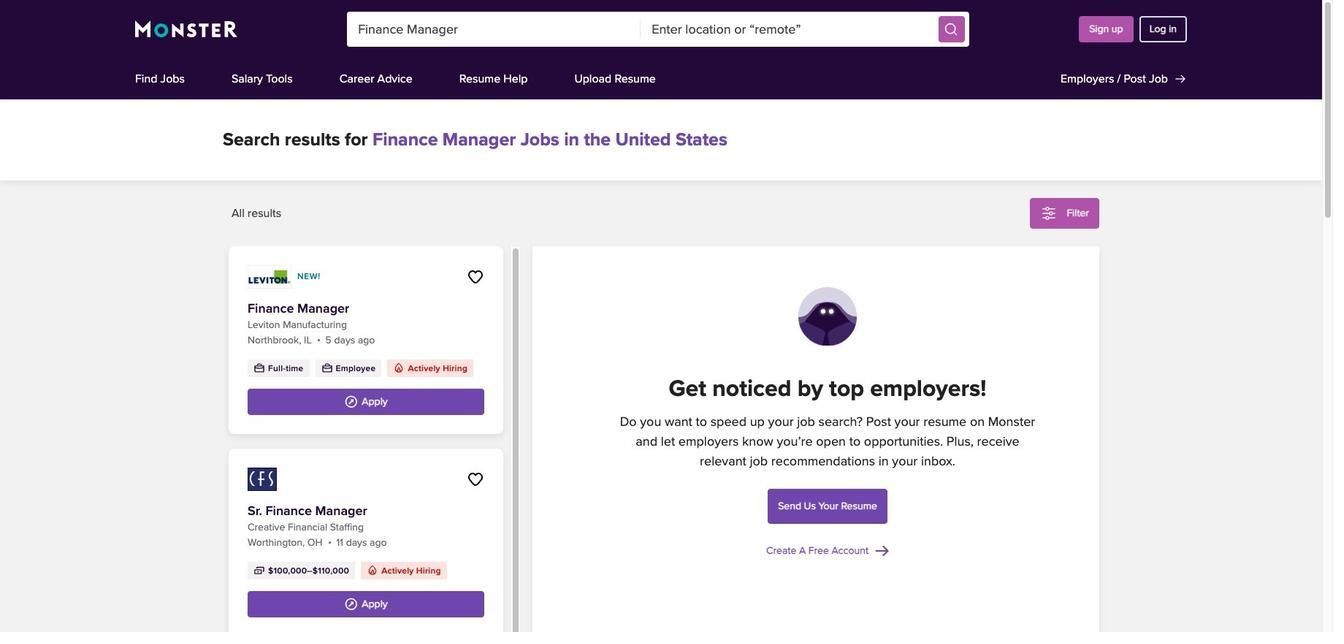Task type: describe. For each thing, give the bounding box(es) containing it.
finance manager at leviton manufacturing element
[[229, 246, 504, 434]]

Enter location or "remote" search field
[[641, 12, 935, 47]]

filter image
[[1041, 205, 1059, 222]]

save this job image inside sr. finance manager at creative financial staffing element
[[467, 471, 485, 488]]

filter image
[[1041, 205, 1059, 222]]

monster image
[[135, 20, 238, 38]]

Search jobs, keywords, companies search field
[[347, 12, 641, 47]]

save this job image inside finance manager at leviton manufacturing element
[[467, 268, 485, 286]]

sr. finance manager at creative financial staffing element
[[229, 449, 504, 632]]



Task type: locate. For each thing, give the bounding box(es) containing it.
1 vertical spatial save this job image
[[467, 471, 485, 488]]

search image
[[945, 22, 959, 37]]

0 vertical spatial save this job image
[[467, 268, 485, 286]]

1 save this job image from the top
[[467, 268, 485, 286]]

save this job image
[[467, 268, 485, 286], [467, 471, 485, 488]]

2 save this job image from the top
[[467, 471, 485, 488]]

creative financial staffing logo image
[[248, 468, 277, 491]]

leviton manufacturing logo image
[[248, 265, 292, 289]]



Task type: vqa. For each thing, say whether or not it's contained in the screenshot.
Employment Specialist At Wiregrass Resource Group element
no



